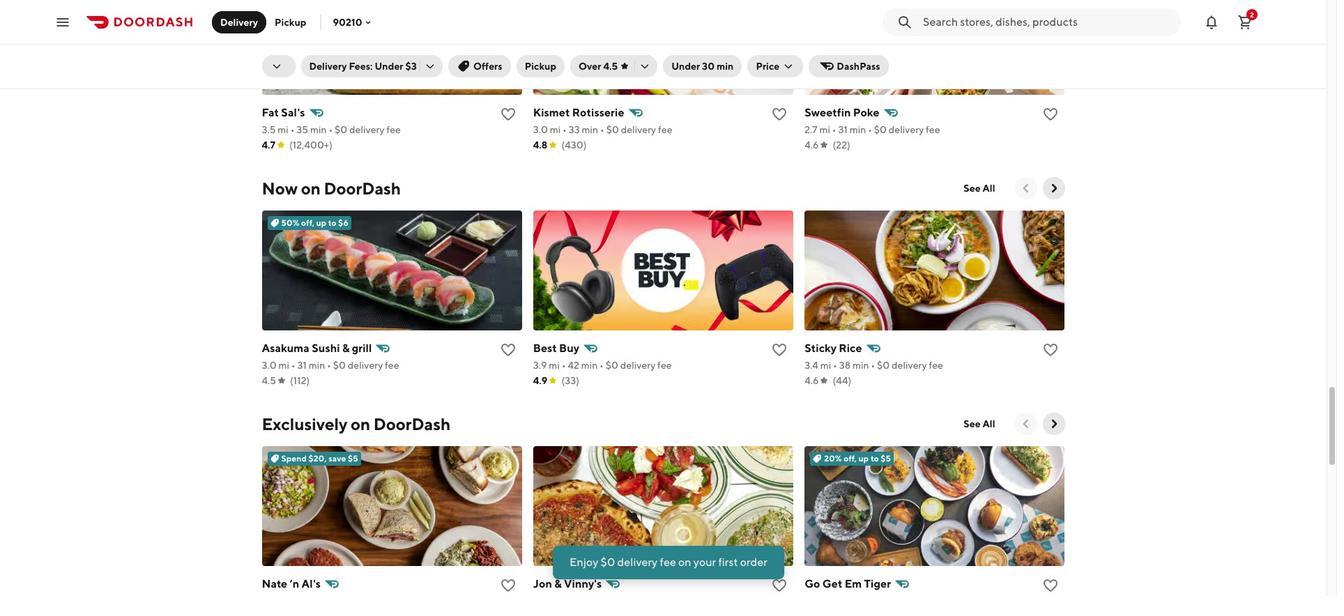 Task type: describe. For each thing, give the bounding box(es) containing it.
3.5 mi • 35 min • $​0 delivery fee
[[262, 124, 401, 135]]

off, for sushi
[[301, 218, 314, 228]]

first
[[718, 556, 738, 569]]

min for asakuma sushi & grill
[[309, 360, 325, 371]]

click to add this store to your saved list image for sticky rice
[[1043, 342, 1060, 358]]

42
[[568, 360, 579, 371]]

save
[[329, 453, 346, 464]]

Store search: begin typing to search for stores available on DoorDash text field
[[923, 14, 1173, 30]]

click to add this store to your saved list image for kismet rotisserie
[[771, 106, 788, 123]]

• right 42
[[600, 360, 604, 371]]

dashpass button
[[809, 55, 889, 77]]

1 horizontal spatial pickup button
[[516, 55, 565, 77]]

50%
[[281, 218, 299, 228]]

asakuma sushi & grill
[[262, 342, 372, 355]]

(22)
[[833, 139, 851, 151]]

delivery for sticky rice
[[892, 360, 927, 371]]

al's
[[302, 577, 321, 591]]

jon
[[533, 577, 552, 591]]

spend
[[281, 453, 307, 464]]

• up (112)
[[291, 360, 295, 371]]

mi for kismet
[[550, 124, 561, 135]]

2 button
[[1231, 8, 1259, 36]]

click to add this store to your saved list image for jon & vinny's
[[771, 577, 788, 594]]

delivery button
[[212, 11, 266, 33]]

(430)
[[562, 139, 587, 151]]

sticky rice
[[805, 342, 862, 355]]

sticky
[[805, 342, 837, 355]]

2.7
[[805, 124, 818, 135]]

on for now
[[301, 179, 321, 198]]

4.6 for sweetfin
[[805, 139, 819, 151]]

delivery for delivery
[[220, 16, 258, 28]]

delivery for kismet rotisserie
[[621, 124, 656, 135]]

0 horizontal spatial pickup button
[[266, 11, 315, 33]]

dashpass
[[837, 61, 880, 72]]

3.0 mi • 31 min • $​0 delivery fee
[[262, 360, 399, 371]]

3.0 mi • 33 min • $​0 delivery fee
[[533, 124, 673, 135]]

see all link for now on doordash
[[956, 177, 1004, 199]]

nate 'n al's
[[262, 577, 321, 591]]

delivery for delivery fees: under $3
[[309, 61, 347, 72]]

kismet
[[533, 106, 570, 119]]

delivery for fat sal's
[[349, 124, 385, 135]]

1 under from the left
[[375, 61, 403, 72]]

exclusively on doordash link
[[262, 413, 451, 435]]

3.4
[[805, 360, 819, 371]]

click to add this store to your saved list image for nate 'n al's
[[500, 577, 517, 594]]

• right 38 on the right of page
[[871, 360, 875, 371]]

• up (12,400+) at the left of page
[[329, 124, 333, 135]]

90210
[[333, 16, 362, 28]]

• left 33
[[563, 124, 567, 135]]

• left 35
[[291, 124, 295, 135]]

doordash for exclusively on doordash
[[374, 414, 451, 434]]

3.9 mi • 42 min • $​0 delivery fee
[[533, 360, 672, 371]]

• up (22)
[[832, 124, 837, 135]]

min for sweetfin poke
[[850, 124, 866, 135]]

click to add this store to your saved list image for best buy
[[771, 342, 788, 358]]

offers button
[[448, 55, 511, 77]]

go
[[805, 577, 820, 591]]

open menu image
[[54, 14, 71, 30]]

0 horizontal spatial &
[[342, 342, 350, 355]]

38
[[839, 360, 851, 371]]

delivery for best buy
[[620, 360, 656, 371]]

pickup for the right pickup button
[[525, 61, 556, 72]]

4.8
[[533, 139, 548, 151]]

4.5 inside button
[[603, 61, 618, 72]]

1 horizontal spatial &
[[555, 577, 562, 591]]

$3
[[405, 61, 417, 72]]

previous button of carousel image
[[1019, 417, 1033, 431]]

min for sticky rice
[[853, 360, 869, 371]]

doordash for now on doordash
[[324, 179, 401, 198]]

see for now on doordash
[[964, 183, 981, 194]]

fees:
[[349, 61, 373, 72]]

31 for asakuma
[[297, 360, 307, 371]]

get
[[823, 577, 843, 591]]

em
[[845, 577, 862, 591]]

kismet rotisserie
[[533, 106, 624, 119]]

fee for sweetfin poke
[[926, 124, 940, 135]]

previous button of carousel image
[[1019, 181, 1033, 195]]

min for fat sal's
[[310, 124, 327, 135]]

$0
[[601, 556, 615, 569]]

fee for sticky rice
[[929, 360, 943, 371]]

see all link for exclusively on doordash
[[956, 413, 1004, 435]]

now on doordash
[[262, 179, 401, 198]]

up for em
[[859, 453, 869, 464]]

your
[[694, 556, 716, 569]]

3 items, open order cart image
[[1237, 14, 1254, 30]]

mi for sweetfin
[[820, 124, 830, 135]]

now on doordash link
[[262, 177, 401, 199]]

delivery for sweetfin poke
[[889, 124, 924, 135]]

pickup for leftmost pickup button
[[275, 16, 306, 28]]

1 vertical spatial 4.5
[[262, 375, 276, 386]]

all for exclusively on doordash
[[983, 418, 995, 430]]

sweetfin
[[805, 106, 851, 119]]

3.0 for asakuma sushi & grill
[[262, 360, 277, 371]]

offers
[[473, 61, 503, 72]]

20%
[[824, 453, 842, 464]]

tiger
[[864, 577, 891, 591]]

exclusively on doordash
[[262, 414, 451, 434]]

over
[[579, 61, 601, 72]]

grill
[[352, 342, 372, 355]]

33
[[569, 124, 580, 135]]

enjoy $0 delivery fee on your first order
[[570, 556, 768, 569]]

over 4.5
[[579, 61, 618, 72]]

enjoy
[[570, 556, 599, 569]]

sal's
[[281, 106, 305, 119]]

$6
[[338, 218, 349, 228]]

to for em
[[871, 453, 879, 464]]

2
[[1250, 10, 1254, 18]]

min for best buy
[[581, 360, 598, 371]]

go get em tiger
[[805, 577, 891, 591]]

nate
[[262, 577, 287, 591]]

rotisserie
[[572, 106, 624, 119]]



Task type: locate. For each thing, give the bounding box(es) containing it.
price button
[[748, 55, 803, 77]]

buy
[[559, 342, 580, 355]]

0 vertical spatial see
[[964, 183, 981, 194]]

on left the "your"
[[678, 556, 691, 569]]

best buy
[[533, 342, 580, 355]]

mi
[[278, 124, 289, 135], [550, 124, 561, 135], [820, 124, 830, 135], [279, 360, 289, 371], [549, 360, 560, 371], [821, 360, 831, 371]]

$​0
[[335, 124, 347, 135], [606, 124, 619, 135], [874, 124, 887, 135], [333, 360, 346, 371], [606, 360, 618, 371], [877, 360, 890, 371]]

under inside button
[[672, 61, 700, 72]]

click to add this store to your saved list image for asakuma sushi & grill
[[500, 342, 517, 358]]

1 vertical spatial all
[[983, 418, 995, 430]]

0 vertical spatial to
[[328, 218, 337, 228]]

next button of carousel image for now on doordash
[[1047, 181, 1061, 195]]

see all link
[[956, 177, 1004, 199], [956, 413, 1004, 435]]

pickup button left 90210
[[266, 11, 315, 33]]

click to add this store to your saved list image for go get em tiger
[[1043, 577, 1060, 594]]

2 see all from the top
[[964, 418, 995, 430]]

1 4.6 from the top
[[805, 139, 819, 151]]

1 horizontal spatial $5
[[881, 453, 891, 464]]

& left grill
[[342, 342, 350, 355]]

31 for sweetfin
[[838, 124, 848, 135]]

1 horizontal spatial to
[[871, 453, 879, 464]]

$​0 right 38 on the right of page
[[877, 360, 890, 371]]

1 vertical spatial to
[[871, 453, 879, 464]]

1 horizontal spatial 31
[[838, 124, 848, 135]]

to for &
[[328, 218, 337, 228]]

up left $6
[[316, 218, 326, 228]]

1 vertical spatial 4.6
[[805, 375, 819, 386]]

min down poke
[[850, 124, 866, 135]]

next button of carousel image right previous button of carousel icon
[[1047, 417, 1061, 431]]

1 horizontal spatial 3.0
[[533, 124, 548, 135]]

pickup button up kismet
[[516, 55, 565, 77]]

4.9
[[533, 375, 548, 386]]

rice
[[839, 342, 862, 355]]

see all for exclusively on doordash
[[964, 418, 995, 430]]

price
[[756, 61, 780, 72]]

doordash
[[324, 179, 401, 198], [374, 414, 451, 434]]

see
[[964, 183, 981, 194], [964, 418, 981, 430]]

mi for sticky
[[821, 360, 831, 371]]

min
[[717, 61, 734, 72], [310, 124, 327, 135], [582, 124, 598, 135], [850, 124, 866, 135], [309, 360, 325, 371], [581, 360, 598, 371], [853, 360, 869, 371]]

(33)
[[562, 375, 579, 386]]

0 horizontal spatial $5
[[348, 453, 358, 464]]

1 $5 from the left
[[348, 453, 358, 464]]

0 vertical spatial off,
[[301, 218, 314, 228]]

0 horizontal spatial off,
[[301, 218, 314, 228]]

1 vertical spatial pickup button
[[516, 55, 565, 77]]

31 up (112)
[[297, 360, 307, 371]]

under left $3
[[375, 61, 403, 72]]

min for kismet rotisserie
[[582, 124, 598, 135]]

2 horizontal spatial on
[[678, 556, 691, 569]]

(44)
[[833, 375, 852, 386]]

0 horizontal spatial under
[[375, 61, 403, 72]]

$​0 down sushi
[[333, 360, 346, 371]]

next button of carousel image for exclusively on doordash
[[1047, 417, 1061, 431]]

delivery fees: under $3
[[309, 61, 417, 72]]

0 horizontal spatial delivery
[[220, 16, 258, 28]]

0 horizontal spatial 4.5
[[262, 375, 276, 386]]

1 vertical spatial off,
[[844, 453, 857, 464]]

1 vertical spatial see all link
[[956, 413, 1004, 435]]

see left previous button of carousel icon
[[964, 418, 981, 430]]

1 see from the top
[[964, 183, 981, 194]]

1 horizontal spatial off,
[[844, 453, 857, 464]]

$5 right 20%
[[881, 453, 891, 464]]

'n
[[290, 577, 299, 591]]

pickup up kismet
[[525, 61, 556, 72]]

1 see all link from the top
[[956, 177, 1004, 199]]

$​0 down poke
[[874, 124, 887, 135]]

see all link left previous button of carousel icon
[[956, 413, 1004, 435]]

0 horizontal spatial pickup
[[275, 16, 306, 28]]

2 see all link from the top
[[956, 413, 1004, 435]]

0 horizontal spatial 3.0
[[262, 360, 277, 371]]

4.6 down 3.4
[[805, 375, 819, 386]]

sushi
[[312, 342, 340, 355]]

1 vertical spatial &
[[555, 577, 562, 591]]

• down "rotisserie"
[[600, 124, 604, 135]]

0 horizontal spatial 31
[[297, 360, 307, 371]]

0 vertical spatial doordash
[[324, 179, 401, 198]]

1 vertical spatial 31
[[297, 360, 307, 371]]

delivery for asakuma sushi & grill
[[348, 360, 383, 371]]

delivery inside the delivery button
[[220, 16, 258, 28]]

under
[[375, 61, 403, 72], [672, 61, 700, 72]]

0 vertical spatial on
[[301, 179, 321, 198]]

2 all from the top
[[983, 418, 995, 430]]

fee for kismet rotisserie
[[658, 124, 673, 135]]

3.5
[[262, 124, 276, 135]]

asakuma
[[262, 342, 310, 355]]

mi right 3.4
[[821, 360, 831, 371]]

1 vertical spatial see all
[[964, 418, 995, 430]]

0 horizontal spatial on
[[301, 179, 321, 198]]

fee for asakuma sushi & grill
[[385, 360, 399, 371]]

0 vertical spatial 4.6
[[805, 139, 819, 151]]

0 vertical spatial see all
[[964, 183, 995, 194]]

see for exclusively on doordash
[[964, 418, 981, 430]]

4.6
[[805, 139, 819, 151], [805, 375, 819, 386]]

min down asakuma sushi & grill
[[309, 360, 325, 371]]

on for exclusively
[[351, 414, 370, 434]]

min inside button
[[717, 61, 734, 72]]

1 all from the top
[[983, 183, 995, 194]]

min right 42
[[581, 360, 598, 371]]

$​0 for rice
[[877, 360, 890, 371]]

• left 42
[[562, 360, 566, 371]]

under left 30
[[672, 61, 700, 72]]

mi for best
[[549, 360, 560, 371]]

all for now on doordash
[[983, 183, 995, 194]]

best
[[533, 342, 557, 355]]

over 4.5 button
[[570, 55, 658, 77]]

2 $5 from the left
[[881, 453, 891, 464]]

35
[[297, 124, 308, 135]]

3.9
[[533, 360, 547, 371]]

up right 20%
[[859, 453, 869, 464]]

50% off, up to $6
[[281, 218, 349, 228]]

click to add this store to your saved list image for sweetfin poke
[[1043, 106, 1060, 123]]

2 see from the top
[[964, 418, 981, 430]]

under 30 min button
[[663, 55, 742, 77]]

nate 'n al's link
[[262, 575, 522, 596]]

see all
[[964, 183, 995, 194], [964, 418, 995, 430]]

delivery
[[220, 16, 258, 28], [309, 61, 347, 72]]

0 vertical spatial 31
[[838, 124, 848, 135]]

jon & vinny's
[[533, 577, 602, 591]]

4.6 for sticky
[[805, 375, 819, 386]]

1 horizontal spatial pickup
[[525, 61, 556, 72]]

$​0 right 42
[[606, 360, 618, 371]]

0 vertical spatial pickup button
[[266, 11, 315, 33]]

0 horizontal spatial to
[[328, 218, 337, 228]]

off, right 20%
[[844, 453, 857, 464]]

1 vertical spatial 3.0
[[262, 360, 277, 371]]

$​0 for buy
[[606, 360, 618, 371]]

on up spend $20, save $5
[[351, 414, 370, 434]]

1 vertical spatial see
[[964, 418, 981, 430]]

fee for fat sal's
[[387, 124, 401, 135]]

4.5
[[603, 61, 618, 72], [262, 375, 276, 386]]

4.5 left (112)
[[262, 375, 276, 386]]

0 vertical spatial up
[[316, 218, 326, 228]]

1 horizontal spatial on
[[351, 414, 370, 434]]

2 next button of carousel image from the top
[[1047, 417, 1061, 431]]

1 vertical spatial doordash
[[374, 414, 451, 434]]

min right 38 on the right of page
[[853, 360, 869, 371]]

2 4.6 from the top
[[805, 375, 819, 386]]

exclusively
[[262, 414, 347, 434]]

see all left previous button of carousel icon
[[964, 418, 995, 430]]

0 vertical spatial 4.5
[[603, 61, 618, 72]]

min right 33
[[582, 124, 598, 135]]

0 vertical spatial 3.0
[[533, 124, 548, 135]]

up for &
[[316, 218, 326, 228]]

20% off, up to $5
[[824, 453, 891, 464]]

3.0 down asakuma
[[262, 360, 277, 371]]

1 horizontal spatial delivery
[[309, 61, 347, 72]]

notification bell image
[[1204, 14, 1220, 30]]

see all for now on doordash
[[964, 183, 995, 194]]

$20,
[[309, 453, 327, 464]]

(112)
[[290, 375, 310, 386]]

on right now
[[301, 179, 321, 198]]

see all left previous button of carousel image on the right top
[[964, 183, 995, 194]]

1 next button of carousel image from the top
[[1047, 181, 1061, 195]]

1 see all from the top
[[964, 183, 995, 194]]

click to add this store to your saved list image
[[1043, 106, 1060, 123], [500, 577, 517, 594], [771, 577, 788, 594], [1043, 577, 1060, 594]]

$​0 for sushi
[[333, 360, 346, 371]]

mi for fat
[[278, 124, 289, 135]]

• down poke
[[868, 124, 872, 135]]

3.0 for kismet rotisserie
[[533, 124, 548, 135]]

fat sal's
[[262, 106, 305, 119]]

mi right the 3.5
[[278, 124, 289, 135]]

pickup right the delivery button
[[275, 16, 306, 28]]

(12,400+)
[[289, 139, 333, 151]]

to
[[328, 218, 337, 228], [871, 453, 879, 464]]

0 horizontal spatial up
[[316, 218, 326, 228]]

31 up (22)
[[838, 124, 848, 135]]

4.5 right over
[[603, 61, 618, 72]]

mi for asakuma
[[279, 360, 289, 371]]

$5 right save
[[348, 453, 358, 464]]

next button of carousel image
[[1047, 181, 1061, 195], [1047, 417, 1061, 431]]

up
[[316, 218, 326, 228], [859, 453, 869, 464]]

go get em tiger link
[[805, 575, 1065, 596]]

0 vertical spatial see all link
[[956, 177, 1004, 199]]

1 vertical spatial pickup
[[525, 61, 556, 72]]

2 under from the left
[[672, 61, 700, 72]]

1 horizontal spatial under
[[672, 61, 700, 72]]

click to add this store to your saved list image for fat sal's
[[500, 106, 517, 123]]

31
[[838, 124, 848, 135], [297, 360, 307, 371]]

order
[[740, 556, 768, 569]]

3.0
[[533, 124, 548, 135], [262, 360, 277, 371]]

see all link left previous button of carousel image on the right top
[[956, 177, 1004, 199]]

mi down kismet
[[550, 124, 561, 135]]

off,
[[301, 218, 314, 228], [844, 453, 857, 464]]

1 vertical spatial delivery
[[309, 61, 347, 72]]

& right jon
[[555, 577, 562, 591]]

1 horizontal spatial up
[[859, 453, 869, 464]]

90210 button
[[333, 16, 374, 28]]

vinny's
[[564, 577, 602, 591]]

• left 38 on the right of page
[[833, 360, 837, 371]]

off, right '50%'
[[301, 218, 314, 228]]

to left $6
[[328, 218, 337, 228]]

under 30 min
[[672, 61, 734, 72]]

all
[[983, 183, 995, 194], [983, 418, 995, 430]]

• down sushi
[[327, 360, 331, 371]]

next button of carousel image right previous button of carousel image on the right top
[[1047, 181, 1061, 195]]

0 vertical spatial &
[[342, 342, 350, 355]]

$​0 for rotisserie
[[606, 124, 619, 135]]

click to add this store to your saved list image
[[500, 106, 517, 123], [771, 106, 788, 123], [500, 342, 517, 358], [771, 342, 788, 358], [1043, 342, 1060, 358]]

0 vertical spatial next button of carousel image
[[1047, 181, 1061, 195]]

mi down asakuma
[[279, 360, 289, 371]]

now
[[262, 179, 298, 198]]

0 vertical spatial all
[[983, 183, 995, 194]]

min right 30
[[717, 61, 734, 72]]

3.4 mi • 38 min • $​0 delivery fee
[[805, 360, 943, 371]]

sweetfin poke
[[805, 106, 880, 119]]

on
[[301, 179, 321, 198], [351, 414, 370, 434], [678, 556, 691, 569]]

off, for get
[[844, 453, 857, 464]]

0 vertical spatial delivery
[[220, 16, 258, 28]]

jon & vinny's link
[[533, 575, 794, 596]]

fee for best buy
[[658, 360, 672, 371]]

$​0 for sal's
[[335, 124, 347, 135]]

&
[[342, 342, 350, 355], [555, 577, 562, 591]]

2 vertical spatial on
[[678, 556, 691, 569]]

$5
[[348, 453, 358, 464], [881, 453, 891, 464]]

min right 35
[[310, 124, 327, 135]]

3.0 up the 4.8
[[533, 124, 548, 135]]

poke
[[853, 106, 880, 119]]

mi right 2.7
[[820, 124, 830, 135]]

1 horizontal spatial 4.5
[[603, 61, 618, 72]]

2.7 mi • 31 min • $​0 delivery fee
[[805, 124, 940, 135]]

$​0 down "rotisserie"
[[606, 124, 619, 135]]

all left previous button of carousel icon
[[983, 418, 995, 430]]

$​0 for poke
[[874, 124, 887, 135]]

$​0 right 35
[[335, 124, 347, 135]]

mi right 3.9
[[549, 360, 560, 371]]

spend $20, save $5
[[281, 453, 358, 464]]

1 vertical spatial next button of carousel image
[[1047, 417, 1061, 431]]

0 vertical spatial pickup
[[275, 16, 306, 28]]

all left previous button of carousel image on the right top
[[983, 183, 995, 194]]

1 vertical spatial up
[[859, 453, 869, 464]]

see left previous button of carousel image on the right top
[[964, 183, 981, 194]]

fat
[[262, 106, 279, 119]]

to right 20%
[[871, 453, 879, 464]]

4.7
[[262, 139, 275, 151]]

4.6 down 2.7
[[805, 139, 819, 151]]

30
[[702, 61, 715, 72]]

1 vertical spatial on
[[351, 414, 370, 434]]



Task type: vqa. For each thing, say whether or not it's contained in the screenshot.
Vegetarian related to Vegetarian Appetizers
no



